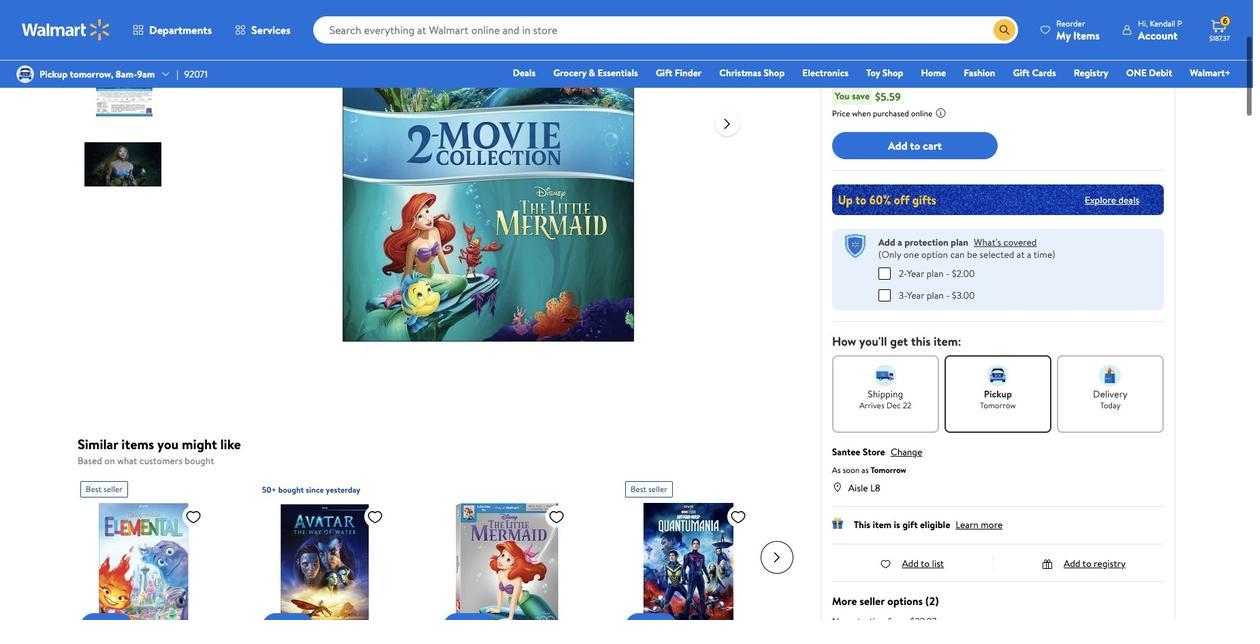 Task type: describe. For each thing, give the bounding box(es) containing it.
|
[[177, 67, 179, 81]]

1 vertical spatial 2-
[[899, 267, 907, 280]]

toy
[[866, 66, 880, 80]]

walmart image
[[22, 19, 110, 41]]

bought inside similar items you might like based on what customers bought
[[185, 454, 214, 468]]

price when purchased online
[[832, 108, 933, 119]]

3-Year plan - $3.00 checkbox
[[878, 289, 891, 301]]

online
[[911, 108, 933, 119]]

0 vertical spatial 2-
[[948, 4, 960, 22]]

year for 3-
[[907, 288, 924, 302]]

reorder
[[1056, 17, 1085, 29]]

one debit link
[[1120, 65, 1179, 80]]

change
[[891, 445, 922, 459]]

1 horizontal spatial bought
[[278, 484, 304, 496]]

santee store change as soon as tomorrow
[[832, 445, 922, 476]]

$2.00
[[952, 267, 975, 280]]

electronics link
[[796, 65, 855, 80]]

walmart+ link
[[1184, 65, 1237, 80]]

can
[[951, 248, 965, 262]]

based
[[78, 454, 102, 468]]

the
[[832, 4, 854, 22]]

wpp logo image
[[843, 234, 868, 259]]

cards
[[1032, 66, 1056, 80]]

be
[[967, 248, 977, 262]]

deals link
[[507, 65, 542, 80]]

as
[[862, 464, 869, 476]]

you
[[157, 435, 179, 454]]

since
[[306, 484, 324, 496]]

toy shop link
[[860, 65, 910, 80]]

more
[[832, 594, 857, 609]]

is
[[894, 518, 900, 532]]

christmas
[[719, 66, 761, 80]]

christmas shop
[[719, 66, 785, 80]]

the little mermaid 2-movie collection (2 dvd) image
[[268, 0, 704, 351]]

add to favorites list, elemental (dvd) standard edition image
[[185, 508, 202, 525]]

elemental (dvd) standard edition image
[[80, 503, 207, 621]]

seller for ant-man and the wasp: quantumania (dvd) image
[[648, 483, 667, 495]]

(only
[[878, 248, 901, 262]]

shipping
[[868, 387, 903, 401]]

registry
[[1074, 66, 1109, 80]]

aisle
[[848, 481, 868, 495]]

price
[[832, 108, 850, 119]]

what's
[[974, 236, 1001, 249]]

the little mermaid 2-movie collection (2 dvd) - image 3 of 3 image
[[84, 125, 164, 204]]

2-year plan - $2.00
[[899, 267, 975, 280]]

plan inside add a protection plan what's covered (only one option can be selected at a time)
[[951, 236, 969, 249]]

little
[[857, 4, 888, 22]]

shipping arrives dec 22
[[859, 387, 912, 411]]

pickup tomorrow, 8am-9am
[[40, 67, 155, 81]]

intent image for pickup image
[[987, 365, 1009, 387]]

reviews
[[901, 31, 927, 43]]

time)
[[1034, 248, 1056, 262]]

now
[[832, 60, 870, 87]]

one debit
[[1126, 66, 1172, 80]]

movie
[[960, 4, 996, 22]]

services button
[[223, 14, 302, 46]]

shop for christmas shop
[[764, 66, 785, 80]]

explore deals link
[[1079, 188, 1145, 212]]

$19.90
[[875, 60, 926, 87]]

add to favorites list, the little mermaid - disney100 edition walmart exclusive (blu-ray   dvd   digital code) image
[[549, 508, 565, 525]]

gift for gift cards
[[1013, 66, 1030, 80]]

&
[[589, 66, 595, 80]]

gift for gift finder
[[656, 66, 673, 80]]

1 horizontal spatial a
[[1027, 248, 1032, 262]]

collection
[[999, 4, 1060, 22]]

dec
[[887, 399, 901, 411]]

christmas shop link
[[713, 65, 791, 80]]

covered
[[1004, 236, 1037, 249]]

when
[[852, 108, 871, 119]]

l8
[[870, 481, 881, 495]]

explore
[[1085, 193, 1116, 207]]

6 $187.37
[[1210, 15, 1230, 43]]

the little mermaid 2-movie collection (2 dvd) - image 2 of 3 image
[[84, 37, 164, 116]]

reorder my items
[[1056, 17, 1100, 43]]

my
[[1056, 28, 1071, 43]]

3-year plan - $3.00
[[899, 288, 975, 302]]

list
[[932, 557, 944, 570]]

home link
[[915, 65, 952, 80]]

you save $5.59
[[835, 89, 901, 104]]

product group containing 50+ bought since yesterday
[[262, 476, 414, 621]]

debit
[[1149, 66, 1172, 80]]

1 product group from the left
[[80, 476, 232, 621]]

customers
[[139, 454, 182, 468]]

today
[[1100, 399, 1121, 411]]

gift cards link
[[1007, 65, 1062, 80]]

add for add to cart
[[888, 138, 908, 153]]

services
[[251, 22, 291, 37]]

cart
[[923, 138, 942, 153]]

yesterday
[[326, 484, 360, 496]]

plan for $2.00
[[927, 267, 944, 280]]

add to cart image for elemental (dvd) standard edition image on the bottom left of the page
[[86, 619, 102, 621]]

this item is gift eligible learn more
[[854, 518, 1003, 532]]

add to list button
[[880, 557, 944, 570]]

more seller options (2)
[[832, 594, 939, 609]]

to for list
[[921, 557, 930, 570]]

add to cart image for the little mermaid - disney100 edition walmart exclusive (blu-ray   dvd   digital code) image
[[449, 619, 465, 621]]

next media item image
[[719, 115, 736, 132]]

(5.0) 6 reviews
[[876, 31, 927, 43]]

2 horizontal spatial seller
[[860, 594, 885, 609]]

items
[[121, 435, 154, 454]]

to for cart
[[910, 138, 920, 153]]

6 inside the 6 $187.37
[[1223, 15, 1228, 27]]

arrives
[[859, 399, 885, 411]]

the little mermaid 2-movie collection (2 dvd) - image 1 of 3 image
[[84, 0, 164, 29]]

now $19.90
[[832, 60, 926, 87]]

avatar: the way of water (dvd) image
[[262, 503, 389, 621]]



Task type: vqa. For each thing, say whether or not it's contained in the screenshot.
'Sports, outdoors & fitness' list item
no



Task type: locate. For each thing, give the bounding box(es) containing it.
best seller for first product group from left
[[86, 483, 123, 495]]

deals
[[513, 66, 536, 80]]

gift
[[903, 518, 918, 532]]

mermaid
[[892, 4, 945, 22]]

2 product group from the left
[[262, 476, 414, 621]]

year for 2-
[[907, 267, 924, 280]]

pickup for pickup tomorrow, 8am-9am
[[40, 67, 68, 81]]

pickup left tomorrow,
[[40, 67, 68, 81]]

0 horizontal spatial product group
[[80, 476, 232, 621]]

2 horizontal spatial to
[[1083, 557, 1092, 570]]

option
[[921, 248, 948, 262]]

 image
[[16, 65, 34, 83]]

intent image for shipping image
[[875, 365, 897, 387]]

store
[[863, 445, 885, 459]]

delivery today
[[1093, 387, 1128, 411]]

92071
[[184, 67, 208, 81]]

delivery
[[1093, 387, 1128, 401]]

search icon image
[[999, 25, 1010, 35]]

0 horizontal spatial best seller
[[86, 483, 123, 495]]

pickup for pickup tomorrow
[[984, 387, 1012, 401]]

best for ant-man and the wasp: quantumania (dvd) image
[[631, 483, 646, 495]]

aisle l8
[[848, 481, 881, 495]]

options
[[887, 594, 923, 609]]

1 vertical spatial -
[[946, 288, 950, 302]]

add inside button
[[888, 138, 908, 153]]

1 year from the top
[[907, 267, 924, 280]]

$5.59
[[875, 89, 901, 104]]

Walmart Site-Wide search field
[[313, 16, 1018, 44]]

eligible
[[920, 518, 950, 532]]

tomorrow up l8
[[871, 464, 907, 476]]

grocery
[[553, 66, 587, 80]]

1 horizontal spatial 2-
[[948, 4, 960, 22]]

1 gift from the left
[[656, 66, 673, 80]]

up to sixty percent off deals. shop now. image
[[832, 185, 1164, 215]]

50+
[[262, 484, 276, 496]]

toy shop
[[866, 66, 903, 80]]

year down 2-year plan - $2.00 on the top of page
[[907, 288, 924, 302]]

the little mermaid 2-movie collection (2 dvd)
[[832, 4, 1112, 22]]

0 horizontal spatial shop
[[764, 66, 785, 80]]

intent image for delivery image
[[1100, 365, 1121, 387]]

plan for $3.00
[[927, 288, 944, 302]]

0 vertical spatial bought
[[185, 454, 214, 468]]

shop right christmas
[[764, 66, 785, 80]]

change button
[[891, 445, 922, 459]]

shop
[[764, 66, 785, 80], [883, 66, 903, 80]]

tomorrow inside santee store change as soon as tomorrow
[[871, 464, 907, 476]]

0 vertical spatial plan
[[951, 236, 969, 249]]

add left "list"
[[902, 557, 919, 570]]

departments
[[149, 22, 212, 37]]

0 horizontal spatial add to cart image
[[86, 619, 102, 621]]

one
[[904, 248, 919, 262]]

1 horizontal spatial to
[[921, 557, 930, 570]]

add to registry
[[1064, 557, 1126, 570]]

more
[[981, 518, 1003, 532]]

hi, kendall p account
[[1138, 17, 1182, 43]]

shop right toy
[[883, 66, 903, 80]]

pickup down intent image for pickup
[[984, 387, 1012, 401]]

6 inside (5.0) 6 reviews
[[894, 31, 899, 43]]

bought down might
[[185, 454, 214, 468]]

fashion link
[[958, 65, 1002, 80]]

next slide for similar items you might like list image
[[761, 541, 793, 574]]

similar
[[78, 435, 118, 454]]

add to cart button
[[832, 132, 998, 159]]

0 horizontal spatial pickup
[[40, 67, 68, 81]]

2 horizontal spatial product group
[[625, 476, 777, 621]]

2- right mermaid
[[948, 4, 960, 22]]

as
[[832, 464, 841, 476]]

electronics
[[802, 66, 849, 80]]

plan down 2-year plan - $2.00 on the top of page
[[927, 288, 944, 302]]

2 horizontal spatial add to cart image
[[449, 619, 465, 621]]

to left cart
[[910, 138, 920, 153]]

0 horizontal spatial best
[[86, 483, 102, 495]]

gift left finder
[[656, 66, 673, 80]]

soon
[[843, 464, 860, 476]]

0 vertical spatial -
[[946, 267, 950, 280]]

how you'll get this item:
[[832, 333, 962, 350]]

2 vertical spatial plan
[[927, 288, 944, 302]]

2-Year plan - $2.00 checkbox
[[878, 267, 891, 280]]

plan down option
[[927, 267, 944, 280]]

1 horizontal spatial pickup
[[984, 387, 1012, 401]]

what
[[117, 454, 137, 468]]

a right the at
[[1027, 248, 1032, 262]]

pickup inside pickup tomorrow
[[984, 387, 1012, 401]]

50+ bought since yesterday
[[262, 484, 360, 496]]

2 gift from the left
[[1013, 66, 1030, 80]]

this
[[911, 333, 931, 350]]

1 vertical spatial year
[[907, 288, 924, 302]]

0 horizontal spatial seller
[[104, 483, 123, 495]]

0 horizontal spatial bought
[[185, 454, 214, 468]]

$187.37
[[1210, 33, 1230, 43]]

kendall
[[1150, 17, 1176, 29]]

2 best seller from the left
[[631, 483, 667, 495]]

3-
[[899, 288, 907, 302]]

to for registry
[[1083, 557, 1092, 570]]

at
[[1017, 248, 1025, 262]]

shop inside 'link'
[[883, 66, 903, 80]]

1 horizontal spatial add to cart image
[[267, 619, 284, 621]]

1 shop from the left
[[764, 66, 785, 80]]

0 horizontal spatial a
[[898, 236, 902, 249]]

1 horizontal spatial tomorrow
[[980, 399, 1016, 411]]

you
[[835, 89, 850, 103]]

add to favorites list, ant-man and the wasp: quantumania (dvd) image
[[730, 508, 746, 525]]

3 product group from the left
[[625, 476, 777, 621]]

2- right 2-year plan - $2.00 'option'
[[899, 267, 907, 280]]

$25.49
[[931, 70, 959, 84]]

best seller
[[86, 483, 123, 495], [631, 483, 667, 495]]

1 horizontal spatial seller
[[648, 483, 667, 495]]

tomorrow
[[980, 399, 1016, 411], [871, 464, 907, 476]]

plan right option
[[951, 236, 969, 249]]

learn
[[956, 518, 979, 532]]

2 best from the left
[[631, 483, 646, 495]]

1 horizontal spatial shop
[[883, 66, 903, 80]]

walmart+
[[1190, 66, 1231, 80]]

add left one at the top right
[[878, 236, 895, 249]]

6 up $187.37
[[1223, 15, 1228, 27]]

purchased
[[873, 108, 909, 119]]

add to cart image
[[86, 619, 102, 621], [267, 619, 284, 621], [449, 619, 465, 621]]

1 horizontal spatial product group
[[262, 476, 414, 621]]

add left registry
[[1064, 557, 1081, 570]]

| 92071
[[177, 67, 208, 81]]

gift cards
[[1013, 66, 1056, 80]]

tomorrow,
[[70, 67, 113, 81]]

year down one at the top right
[[907, 267, 924, 280]]

1 vertical spatial bought
[[278, 484, 304, 496]]

legal information image
[[935, 108, 946, 119]]

2 year from the top
[[907, 288, 924, 302]]

protection
[[905, 236, 949, 249]]

best seller for 3rd product group from left
[[631, 483, 667, 495]]

departments button
[[121, 14, 223, 46]]

1 best seller from the left
[[86, 483, 123, 495]]

1 add to cart image from the left
[[86, 619, 102, 621]]

add to cart image for avatar: the way of water (dvd)
[[267, 619, 284, 621]]

0 horizontal spatial 2-
[[899, 267, 907, 280]]

item:
[[934, 333, 962, 350]]

to left "list"
[[921, 557, 930, 570]]

home
[[921, 66, 946, 80]]

to inside button
[[910, 138, 920, 153]]

$3.00
[[952, 288, 975, 302]]

pickup tomorrow
[[980, 387, 1016, 411]]

best
[[86, 483, 102, 495], [631, 483, 646, 495]]

0 vertical spatial pickup
[[40, 67, 68, 81]]

2 shop from the left
[[883, 66, 903, 80]]

0 horizontal spatial tomorrow
[[871, 464, 907, 476]]

learn more about strikethrough prices image
[[961, 72, 972, 82]]

1 vertical spatial plan
[[927, 267, 944, 280]]

- left $2.00 at the top of the page
[[946, 267, 950, 280]]

similar items you might like based on what customers bought
[[78, 435, 241, 468]]

fashion
[[964, 66, 996, 80]]

add for add to list
[[902, 557, 919, 570]]

add inside add a protection plan what's covered (only one option can be selected at a time)
[[878, 236, 895, 249]]

pickup
[[40, 67, 68, 81], [984, 387, 1012, 401]]

product group
[[80, 476, 232, 621], [262, 476, 414, 621], [625, 476, 777, 621]]

like
[[220, 435, 241, 454]]

Search search field
[[313, 16, 1018, 44]]

- left $3.00
[[946, 288, 950, 302]]

santee
[[832, 445, 861, 459]]

explore deals
[[1085, 193, 1140, 207]]

best for elemental (dvd) standard edition image on the bottom left of the page
[[86, 483, 102, 495]]

add to favorites list, avatar: the way of water (dvd) image
[[367, 508, 383, 525]]

(5.0)
[[876, 32, 892, 43]]

this
[[854, 518, 870, 532]]

selected
[[980, 248, 1014, 262]]

0 vertical spatial year
[[907, 267, 924, 280]]

1 best from the left
[[86, 483, 102, 495]]

gifting made easy image
[[832, 518, 843, 529]]

- for $3.00
[[946, 288, 950, 302]]

hi,
[[1138, 17, 1148, 29]]

2 add to cart image from the left
[[267, 619, 284, 621]]

add for add to registry
[[1064, 557, 1081, 570]]

ant-man and the wasp: quantumania (dvd) image
[[625, 503, 752, 621]]

grocery & essentials
[[553, 66, 638, 80]]

(2
[[1063, 4, 1075, 22]]

p
[[1178, 17, 1182, 29]]

seller for elemental (dvd) standard edition image on the bottom left of the page
[[104, 483, 123, 495]]

1 horizontal spatial best
[[631, 483, 646, 495]]

tomorrow down intent image for pickup
[[980, 399, 1016, 411]]

a
[[898, 236, 902, 249], [1027, 248, 1032, 262]]

items
[[1074, 28, 1100, 43]]

gift left the cards
[[1013, 66, 1030, 80]]

add to registry button
[[1042, 557, 1126, 570]]

gift finder
[[656, 66, 702, 80]]

bought right 50+
[[278, 484, 304, 496]]

how
[[832, 333, 856, 350]]

a left one at the top right
[[898, 236, 902, 249]]

1 horizontal spatial 6
[[1223, 15, 1228, 27]]

0 horizontal spatial to
[[910, 138, 920, 153]]

1 vertical spatial 6
[[894, 31, 899, 43]]

2-
[[948, 4, 960, 22], [899, 267, 907, 280]]

0 vertical spatial 6
[[1223, 15, 1228, 27]]

add down purchased at the top right of the page
[[888, 138, 908, 153]]

0 horizontal spatial gift
[[656, 66, 673, 80]]

might
[[182, 435, 217, 454]]

1 horizontal spatial best seller
[[631, 483, 667, 495]]

- for $2.00
[[946, 267, 950, 280]]

to left registry
[[1083, 557, 1092, 570]]

1 vertical spatial tomorrow
[[871, 464, 907, 476]]

1 horizontal spatial gift
[[1013, 66, 1030, 80]]

0 horizontal spatial 6
[[894, 31, 899, 43]]

add to cart image
[[631, 619, 647, 621]]

6 right the (5.0) on the right top
[[894, 31, 899, 43]]

0 vertical spatial tomorrow
[[980, 399, 1016, 411]]

1 vertical spatial pickup
[[984, 387, 1012, 401]]

shop for toy shop
[[883, 66, 903, 80]]

add to cart
[[888, 138, 942, 153]]

the little mermaid - disney100 edition walmart exclusive (blu-ray   dvd   digital code) image
[[444, 503, 570, 621]]

3 add to cart image from the left
[[449, 619, 465, 621]]

add for add a protection plan what's covered (only one option can be selected at a time)
[[878, 236, 895, 249]]



